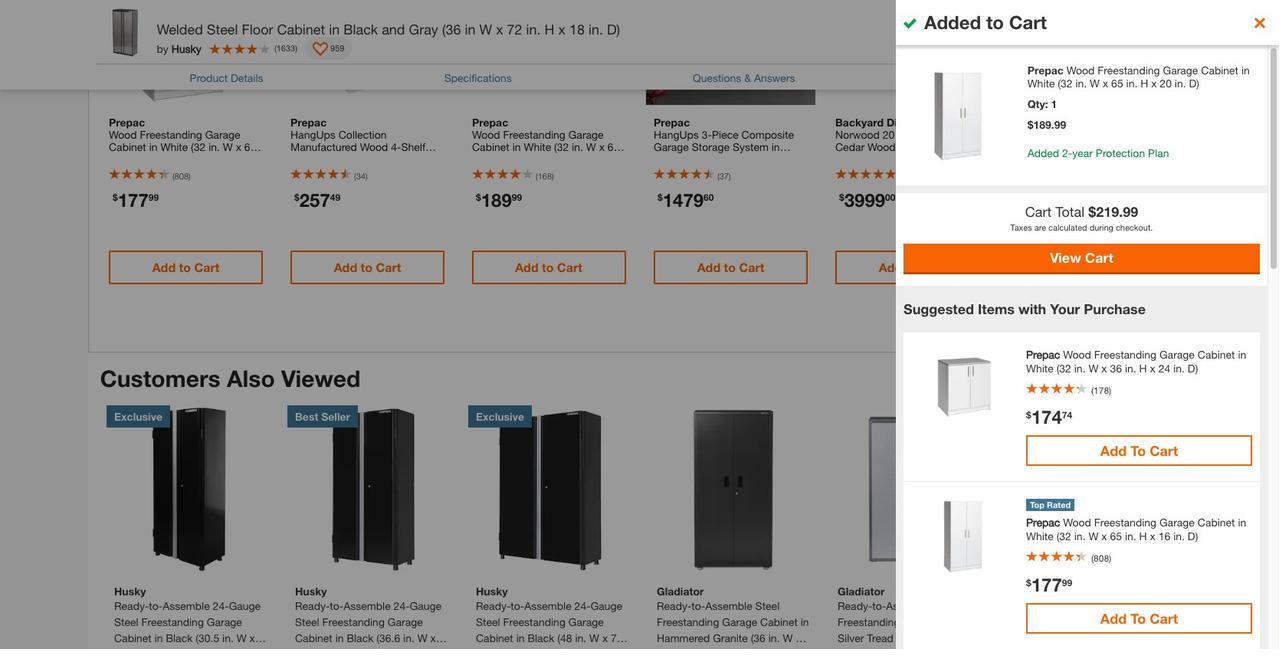 Task type: locate. For each thing, give the bounding box(es) containing it.
&
[[745, 71, 751, 84]]

0 vertical spatial top
[[925, 152, 942, 165]]

add
[[152, 260, 175, 274], [334, 260, 357, 274], [515, 260, 539, 274], [697, 260, 721, 274], [879, 260, 902, 274], [1061, 260, 1084, 274]]

0 horizontal spatial discovery
[[887, 116, 937, 129]]

2 add to cart button from the left
[[290, 250, 444, 284]]

to for 257
[[360, 260, 372, 274]]

(32
[[191, 140, 205, 153], [554, 140, 569, 153]]

specifications button
[[444, 70, 512, 86], [444, 70, 512, 86]]

1 (48 from the left
[[557, 632, 572, 645]]

all right powder
[[1080, 152, 1092, 165]]

2 add to cart from the left
[[334, 260, 401, 274]]

white left (108 in the top right of the page
[[654, 152, 681, 165]]

questions & answers
[[693, 71, 796, 84]]

black inside backyard discovery kingsport 20 ft. x 20 ft. x 8 ft. powder coated black steel sloped roof all cedar wooden carport
[[1095, 140, 1122, 153]]

h inside husky ready-to-assemble 24-gauge steel freestanding garage cabinet in black (48 in. w x 72 in. h x 18 in. d)
[[490, 648, 498, 649]]

add down '$ 177 99'
[[152, 260, 175, 274]]

wood freestanding garage cabinet in white (32 in. w x 65 in. h x 16 in. d) image
[[101, 0, 270, 105]]

black inside husky ready-to-assemble 24-gauge steel freestanding garage cabinet in black (30.5 in. w x 72 in. h x 18.3 in. d)
[[166, 632, 192, 645]]

(30.5
[[195, 632, 219, 645]]

2 18.3 from the left
[[343, 648, 364, 649]]

cart for 4999
[[1103, 260, 1128, 274]]

ft. right 12
[[934, 128, 943, 141]]

2 to from the left
[[360, 260, 372, 274]]

1 vertical spatial top
[[1019, 410, 1037, 423]]

16
[[142, 152, 154, 165], [290, 177, 302, 190]]

sandusky elite series steel freestanding garage cabinet in black (46 in. w x 72 in. h x 24 in. d)
[[1019, 585, 1167, 645]]

0 horizontal spatial 18.3
[[162, 648, 183, 649]]

3 cart from the left
[[557, 260, 583, 274]]

1 horizontal spatial discovery
[[1068, 116, 1119, 129]]

1 horizontal spatial exclusive
[[476, 410, 524, 423]]

00 for 3999
[[885, 191, 896, 203]]

exclusive for husky ready-to-assemble 24-gauge steel freestanding garage cabinet in black (48 in. w x 72 in. h x 18 in. d)
[[476, 410, 524, 423]]

2 prepac from the left
[[290, 116, 326, 129]]

to- for ready-to-assemble 24-gauge steel freestanding garage cabinet in black (30.5 in. w x 72 in. h x 18.3 in. d)
[[149, 600, 162, 613]]

2 add from the left
[[334, 260, 357, 274]]

3 gauge from the left
[[591, 600, 622, 613]]

wooden up ( 116
[[868, 140, 907, 153]]

1 horizontal spatial backyard
[[1017, 116, 1065, 129]]

discovery for 4999
[[1068, 116, 1119, 129]]

in inside "husky ready-to-assemble 24-gauge steel freestanding garage cabinet in black (36.6 in. w x 72 in. h x 18.3 in. d)"
[[335, 632, 344, 645]]

add to cart for 257
[[334, 260, 401, 274]]

1 to- from the left
[[149, 600, 162, 613]]

20
[[883, 128, 895, 141], [1067, 128, 1079, 141], [1103, 128, 1115, 141], [506, 152, 517, 165], [792, 152, 804, 165]]

prepac inside prepac wood freestanding garage cabinet in white (32 in. w x 65 in. h x 16 in. d)
[[109, 116, 145, 129]]

assemble inside "husky ready-to-assemble 24-gauge steel freestanding garage cabinet in black (36.6 in. w x 72 in. h x 18.3 in. d)"
[[343, 600, 390, 613]]

2 (32 from the left
[[554, 140, 569, 153]]

1 horizontal spatial 18.3
[[343, 648, 364, 649]]

gazebo
[[835, 152, 873, 165]]

(48 inside husky ready-to-assemble 24-gauge steel freestanding garage cabinet in black (48 in. w x 72 in. h x 18 in. d)
[[557, 632, 572, 645]]

1 (32 from the left
[[191, 140, 205, 153]]

1 horizontal spatial top
[[1019, 410, 1037, 423]]

4 assemble from the left
[[705, 600, 752, 613]]

1 horizontal spatial .
[[1044, 43, 1046, 53]]

h inside "husky ready-to-assemble 24-gauge steel freestanding garage cabinet in black (36.6 in. w x 72 in. h x 18.3 in. d)"
[[324, 648, 332, 649]]

16 up '$ 177 99'
[[142, 152, 154, 165]]

top right the hard
[[925, 152, 942, 165]]

cart for 189
[[557, 260, 583, 274]]

(46
[[1138, 616, 1153, 629]]

2 cart from the left
[[376, 260, 401, 274]]

assemble for ready-to-assemble steel freestanding garage cabinet in silver tread (48 in. w x 72 in. h x 18 in. d)
[[886, 600, 933, 613]]

discovery up the hard
[[887, 116, 937, 129]]

add down '$ 4999 00' on the top of the page
[[1061, 260, 1084, 274]]

(36 right gray
[[442, 21, 461, 38]]

in.
[[526, 21, 541, 38], [589, 21, 603, 38], [208, 140, 220, 153], [572, 140, 583, 153], [109, 152, 120, 165], [157, 152, 168, 165], [472, 152, 483, 165], [520, 152, 532, 165], [708, 152, 719, 165], [758, 152, 770, 165], [350, 165, 361, 178], [400, 165, 412, 178], [654, 165, 665, 178], [305, 177, 316, 190], [1156, 616, 1167, 629], [222, 632, 233, 645], [403, 632, 414, 645], [575, 632, 586, 645], [769, 632, 780, 645], [914, 632, 926, 645], [965, 632, 976, 645], [1055, 632, 1066, 645], [1104, 632, 1115, 645], [129, 648, 140, 649], [186, 648, 198, 649], [310, 648, 321, 649], [367, 648, 379, 649], [476, 648, 487, 649], [524, 648, 536, 649], [672, 648, 683, 649], [720, 648, 732, 649], [861, 648, 873, 649]]

add down 49
[[334, 260, 357, 274]]

black
[[344, 21, 378, 38], [1095, 140, 1122, 153], [1109, 616, 1135, 629], [166, 632, 192, 645], [347, 632, 373, 645], [527, 632, 554, 645]]

( for 168
[[536, 171, 538, 181]]

w inside prepac hangups collection manufactured wood 4-shelf wall mounted garage cabinet in white (30 in. w x 72 in. h x 16 in. d)
[[364, 165, 374, 178]]

$ 189 99
[[476, 189, 522, 211]]

1 discovery from the left
[[887, 116, 937, 129]]

0 horizontal spatial 99
[[148, 191, 158, 203]]

0 horizontal spatial 65
[[244, 140, 256, 153]]

2 to- from the left
[[330, 600, 343, 613]]

ft. right 8
[[1148, 128, 1157, 141]]

0 horizontal spatial cedar
[[835, 140, 865, 153]]

2 backyard from the left
[[1017, 116, 1065, 129]]

roof right the sloped
[[1054, 152, 1077, 165]]

add to cart button for 1479
[[654, 250, 808, 284]]

h
[[545, 21, 555, 38], [123, 152, 131, 165], [486, 152, 494, 165], [773, 152, 781, 165], [415, 165, 422, 178], [979, 632, 987, 645], [1069, 632, 1077, 645], [143, 648, 151, 649], [324, 648, 332, 649], [490, 648, 498, 649], [686, 648, 694, 649]]

all inside backyard discovery norwood 20 ft. x 12 ft. all cedar wooden carport pavilion gazebo with hard top steel roof
[[946, 128, 958, 141]]

to- for ready-to-assemble steel freestanding garage cabinet in silver tread (48 in. w x 72 in. h x 18 in. d)
[[872, 600, 886, 613]]

cabinet inside prepac wood freestanding garage cabinet in white (32 in. w x 65 in. h x 20 in. d)
[[472, 140, 509, 153]]

(32 for 189
[[554, 140, 569, 153]]

add to cart
[[152, 260, 219, 274], [334, 260, 401, 274], [515, 260, 583, 274], [697, 260, 764, 274], [879, 260, 946, 274], [1061, 260, 1128, 274]]

silver
[[838, 632, 864, 645]]

garage inside 'gladiator ready-to-assemble steel freestanding garage cabinet in hammered granite (36 in. w x 72 in. h x 18 in. d)'
[[722, 616, 757, 629]]

1 exclusive from the left
[[114, 410, 162, 423]]

5 ready- from the left
[[838, 600, 873, 613]]

in inside gladiator ready-to-assemble steel freestanding garage cabinet in silver tread (48 in. w x 72 in. h x 18 in. d)
[[982, 616, 990, 629]]

0 horizontal spatial exclusive
[[114, 410, 162, 423]]

1 horizontal spatial gladiator
[[838, 585, 885, 598]]

gladiator inside 'gladiator ready-to-assemble steel freestanding garage cabinet in hammered granite (36 in. w x 72 in. h x 18 in. d)'
[[657, 585, 704, 598]]

18.3 inside husky ready-to-assemble 24-gauge steel freestanding garage cabinet in black (30.5 in. w x 72 in. h x 18.3 in. d)
[[162, 648, 183, 649]]

5 cart from the left
[[921, 260, 946, 274]]

2 65 from the left
[[608, 140, 620, 153]]

1 gladiator from the left
[[657, 585, 704, 598]]

1 65 from the left
[[244, 140, 256, 153]]

discovery inside backyard discovery kingsport 20 ft. x 20 ft. x 8 ft. powder coated black steel sloped roof all cedar wooden carport
[[1068, 116, 1119, 129]]

powder
[[1017, 140, 1054, 153]]

white up 808
[[160, 140, 188, 153]]

questions & answers button
[[693, 70, 796, 86], [693, 70, 796, 86]]

) for 177
[[188, 171, 190, 181]]

0 horizontal spatial gauge
[[229, 600, 260, 613]]

5 add to cart from the left
[[879, 260, 946, 274]]

cedar left with
[[835, 140, 865, 153]]

product details button
[[190, 70, 263, 86], [190, 70, 263, 86]]

ready- inside gladiator ready-to-assemble steel freestanding garage cabinet in silver tread (48 in. w x 72 in. h x 18 in. d)
[[838, 600, 873, 613]]

to- for ready-to-assemble steel freestanding garage cabinet in hammered granite (36 in. w x 72 in. h x 18 in. d)
[[692, 600, 705, 613]]

carport up 116
[[910, 140, 947, 153]]

(
[[1058, 43, 1060, 53], [274, 43, 277, 53], [172, 171, 174, 181], [354, 171, 356, 181], [536, 171, 538, 181], [717, 171, 719, 181], [899, 171, 901, 181]]

wood down specifications
[[472, 128, 500, 141]]

freestanding inside prepac wood freestanding garage cabinet in white (32 in. w x 65 in. h x 16 in. d)
[[139, 128, 202, 141]]

wooden inside backyard discovery kingsport 20 ft. x 20 ft. x 8 ft. powder coated black steel sloped roof all cedar wooden carport
[[1127, 152, 1167, 165]]

1 horizontal spatial all
[[1080, 152, 1092, 165]]

1 to from the left
[[179, 260, 191, 274]]

add to cart for 3999
[[879, 260, 946, 274]]

20 up with
[[883, 128, 895, 141]]

1 horizontal spatial carport
[[1017, 165, 1054, 178]]

d) inside 'gladiator ready-to-assemble steel freestanding garage cabinet in hammered granite (36 in. w x 72 in. h x 18 in. d)'
[[735, 648, 745, 649]]

65
[[244, 140, 256, 153], [608, 140, 620, 153]]

0 vertical spatial all
[[946, 128, 958, 141]]

backyard for 3999
[[835, 116, 884, 129]]

00 down "coated"
[[1067, 191, 1077, 203]]

0 horizontal spatial (36
[[442, 21, 461, 38]]

18
[[570, 21, 585, 38], [509, 648, 521, 649], [705, 648, 717, 649], [846, 648, 858, 649]]

(36 right granite
[[751, 632, 766, 645]]

1 vertical spatial carport
[[1017, 165, 1054, 178]]

00 right 560
[[1025, 30, 1034, 40]]

backyard inside backyard discovery kingsport 20 ft. x 20 ft. x 8 ft. powder coated black steel sloped roof all cedar wooden carport
[[1017, 116, 1065, 129]]

560
[[1009, 30, 1023, 40]]

24-
[[212, 600, 229, 613], [393, 600, 410, 613], [574, 600, 591, 613]]

1 assemble from the left
[[162, 600, 210, 613]]

1 99 from the left
[[148, 191, 158, 203]]

99 for 189
[[512, 191, 522, 203]]

rated
[[1040, 410, 1071, 423]]

0 horizontal spatial wood
[[109, 128, 137, 141]]

hangups up wall
[[290, 128, 335, 141]]

this is the first slide image
[[1093, 313, 1105, 326]]

3 add to cart button from the left
[[472, 250, 626, 284]]

4 to from the left
[[724, 260, 736, 274]]

1 vertical spatial all
[[1080, 152, 1092, 165]]

ft.
[[898, 128, 907, 141], [934, 128, 943, 141], [1082, 128, 1091, 141], [1118, 128, 1127, 141], [1148, 128, 1157, 141]]

00 inside "$ 420 00"
[[990, 36, 1000, 47]]

0 vertical spatial 16
[[142, 152, 154, 165]]

to- inside husky ready-to-assemble 24-gauge steel freestanding garage cabinet in black (48 in. w x 72 in. h x 18 in. d)
[[511, 600, 524, 613]]

5 ft. from the left
[[1148, 128, 1157, 141]]

5 add from the left
[[879, 260, 902, 274]]

in inside 'gladiator ready-to-assemble steel freestanding garage cabinet in hammered granite (36 in. w x 72 in. h x 18 in. d)'
[[801, 616, 809, 629]]

2 hangups from the left
[[654, 128, 699, 141]]

4 prepac from the left
[[654, 116, 690, 129]]

37
[[719, 171, 729, 181]]

ready- for ready-to-assemble steel freestanding garage cabinet in hammered granite (36 in. w x 72 in. h x 18 in. d)
[[657, 600, 692, 613]]

( for 34
[[354, 171, 356, 181]]

1 horizontal spatial cedar
[[1095, 152, 1124, 165]]

00 left 25
[[1046, 43, 1055, 53]]

d) inside prepac wood freestanding garage cabinet in white (32 in. w x 65 in. h x 20 in. d)
[[535, 152, 545, 165]]

add to cart button
[[109, 250, 263, 284], [290, 250, 444, 284], [472, 250, 626, 284], [654, 250, 808, 284], [835, 250, 990, 284], [1017, 250, 1171, 284]]

3 prepac from the left
[[472, 116, 508, 129]]

4 add from the left
[[697, 260, 721, 274]]

assemble for ready-to-assemble 24-gauge steel freestanding garage cabinet in black (48 in. w x 72 in. h x 18 in. d)
[[524, 600, 571, 613]]

99
[[148, 191, 158, 203], [512, 191, 522, 203]]

6 cart from the left
[[1103, 260, 1128, 274]]

2 gauge from the left
[[410, 600, 441, 613]]

24- inside "husky ready-to-assemble 24-gauge steel freestanding garage cabinet in black (36.6 in. w x 72 in. h x 18.3 in. d)"
[[393, 600, 410, 613]]

6 add to cart button from the left
[[1017, 250, 1171, 284]]

1 horizontal spatial 99
[[512, 191, 522, 203]]

1 add to cart from the left
[[152, 260, 219, 274]]

add down $ 3999 00 on the right top of page
[[879, 260, 902, 274]]

assemble for ready-to-assemble 24-gauge steel freestanding garage cabinet in black (36.6 in. w x 72 in. h x 18.3 in. d)
[[343, 600, 390, 613]]

add for 3999
[[879, 260, 902, 274]]

ready-
[[114, 600, 149, 613], [295, 600, 330, 613], [476, 600, 511, 613], [657, 600, 692, 613], [838, 600, 873, 613]]

hard
[[899, 152, 922, 165]]

all
[[946, 128, 958, 141], [1080, 152, 1092, 165]]

5 to- from the left
[[872, 600, 886, 613]]

2 discovery from the left
[[1068, 116, 1119, 129]]

w
[[480, 21, 492, 38], [223, 140, 233, 153], [586, 140, 596, 153], [722, 152, 732, 165], [364, 165, 374, 178], [236, 632, 246, 645], [417, 632, 427, 645], [589, 632, 599, 645], [783, 632, 793, 645], [929, 632, 939, 645], [1019, 632, 1029, 645]]

1479
[[663, 189, 704, 211]]

2 horizontal spatial 24-
[[574, 600, 591, 613]]

0 horizontal spatial wooden
[[868, 140, 907, 153]]

1 18.3 from the left
[[162, 648, 183, 649]]

pavilion
[[950, 140, 987, 153]]

1 horizontal spatial 65
[[608, 140, 620, 153]]

1 24- from the left
[[212, 600, 229, 613]]

20 down composite
[[792, 152, 804, 165]]

2 assemble from the left
[[343, 600, 390, 613]]

99 inside '$ 177 99'
[[148, 191, 158, 203]]

2 24- from the left
[[393, 600, 410, 613]]

add down 60
[[697, 260, 721, 274]]

00 for 420
[[990, 36, 1000, 47]]

2 exclusive from the left
[[476, 410, 524, 423]]

cedar
[[835, 140, 865, 153], [1095, 152, 1124, 165]]

0 horizontal spatial gladiator
[[657, 585, 704, 598]]

4 add to cart from the left
[[697, 260, 764, 274]]

add to cart button for 4999
[[1017, 250, 1171, 284]]

4 add to cart button from the left
[[654, 250, 808, 284]]

20 left 8
[[1103, 128, 1115, 141]]

4 ft. from the left
[[1118, 128, 1127, 141]]

0 vertical spatial carport
[[910, 140, 947, 153]]

prepac for 177
[[109, 116, 145, 129]]

0 horizontal spatial all
[[946, 128, 958, 141]]

manufactured
[[290, 140, 357, 153]]

wood for 189
[[472, 128, 500, 141]]

2 (48 from the left
[[897, 632, 911, 645]]

0 horizontal spatial top
[[925, 152, 942, 165]]

wood left 4-
[[360, 140, 388, 153]]

to- inside husky ready-to-assemble 24-gauge steel freestanding garage cabinet in black (30.5 in. w x 72 in. h x 18.3 in. d)
[[149, 600, 162, 613]]

1 horizontal spatial wooden
[[1127, 152, 1167, 165]]

h inside prepac hangups 3-piece composite garage storage system in white (108 in. w x 72 in. h x 20 in. d)
[[773, 152, 781, 165]]

18.3 for (30.5
[[162, 648, 183, 649]]

1 horizontal spatial roof
[[1054, 152, 1077, 165]]

to for 1479
[[724, 260, 736, 274]]

h inside prepac wood freestanding garage cabinet in white (32 in. w x 65 in. h x 16 in. d)
[[123, 152, 131, 165]]

wood inside prepac wood freestanding garage cabinet in white (32 in. w x 65 in. h x 16 in. d)
[[109, 128, 137, 141]]

gladiator up hammered
[[657, 585, 704, 598]]

5 assemble from the left
[[886, 600, 933, 613]]

black inside "husky ready-to-assemble 24-gauge steel freestanding garage cabinet in black (36.6 in. w x 72 in. h x 18.3 in. d)"
[[347, 632, 373, 645]]

0 horizontal spatial (32
[[191, 140, 205, 153]]

to- inside 'gladiator ready-to-assemble steel freestanding garage cabinet in hammered granite (36 in. w x 72 in. h x 18 in. d)'
[[692, 600, 705, 613]]

carport down powder
[[1017, 165, 1054, 178]]

2 ready- from the left
[[295, 600, 330, 613]]

16 down wall
[[290, 177, 302, 190]]

w inside husky ready-to-assemble 24-gauge steel freestanding garage cabinet in black (30.5 in. w x 72 in. h x 18.3 in. d)
[[236, 632, 246, 645]]

20 up the $ 189 99
[[506, 152, 517, 165]]

4 to- from the left
[[692, 600, 705, 613]]

( 116
[[899, 171, 915, 181]]

00 down with
[[885, 191, 896, 203]]

wood for 177
[[109, 128, 137, 141]]

1 gauge from the left
[[229, 600, 260, 613]]

24
[[1089, 632, 1101, 645]]

add for 177
[[152, 260, 175, 274]]

6 add to cart from the left
[[1061, 260, 1128, 274]]

hammered
[[657, 632, 710, 645]]

0 horizontal spatial roof
[[835, 165, 858, 178]]

roof
[[1054, 152, 1077, 165], [835, 165, 858, 178]]

elite series steel freestanding garage cabinet in black (46 in. w x 72 in. h x 24 in. d) image
[[1011, 406, 1180, 574]]

husky inside "husky ready-to-assemble 24-gauge steel freestanding garage cabinet in black (36.6 in. w x 72 in. h x 18.3 in. d)"
[[295, 585, 327, 598]]

husky for husky ready-to-assemble 24-gauge steel freestanding garage cabinet in black (48 in. w x 72 in. h x 18 in. d)
[[476, 585, 508, 598]]

25
[[1060, 43, 1069, 53]]

1 horizontal spatial gauge
[[410, 600, 441, 613]]

1 vertical spatial (36
[[751, 632, 766, 645]]

gladiator up silver
[[838, 585, 885, 598]]

1 hangups from the left
[[290, 128, 335, 141]]

garage
[[205, 128, 240, 141], [568, 128, 604, 141], [654, 140, 689, 153], [359, 152, 394, 165], [207, 616, 242, 629], [387, 616, 423, 629], [568, 616, 604, 629], [722, 616, 757, 629], [903, 616, 938, 629], [1019, 616, 1054, 629]]

1 add from the left
[[152, 260, 175, 274]]

all inside backyard discovery kingsport 20 ft. x 20 ft. x 8 ft. powder coated black steel sloped roof all cedar wooden carport
[[1080, 152, 1092, 165]]

(36
[[442, 21, 461, 38], [751, 632, 766, 645]]

1 cart from the left
[[194, 260, 219, 274]]

0 horizontal spatial hangups
[[290, 128, 335, 141]]

6 to from the left
[[1087, 260, 1099, 274]]

1
[[1119, 311, 1127, 328]]

freestanding inside husky ready-to-assemble 24-gauge steel freestanding garage cabinet in black (30.5 in. w x 72 in. h x 18.3 in. d)
[[141, 616, 204, 629]]

add for 1479
[[697, 260, 721, 274]]

$ 560 . 00 save $ 140 . 00 ( 25 %)
[[1004, 30, 1080, 53]]

roof inside backyard discovery kingsport 20 ft. x 20 ft. x 8 ft. powder coated black steel sloped roof all cedar wooden carport
[[1054, 152, 1077, 165]]

w inside husky ready-to-assemble 24-gauge steel freestanding garage cabinet in black (48 in. w x 72 in. h x 18 in. d)
[[589, 632, 599, 645]]

1 horizontal spatial (32
[[554, 140, 569, 153]]

2 99 from the left
[[512, 191, 522, 203]]

1 vertical spatial .
[[1044, 43, 1046, 53]]

24- inside husky ready-to-assemble 24-gauge steel freestanding garage cabinet in black (30.5 in. w x 72 in. h x 18.3 in. d)
[[212, 600, 229, 613]]

3 24- from the left
[[574, 600, 591, 613]]

5 add to cart button from the left
[[835, 250, 990, 284]]

ft. right "kingsport"
[[1082, 128, 1091, 141]]

cart
[[194, 260, 219, 274], [376, 260, 401, 274], [557, 260, 583, 274], [739, 260, 764, 274], [921, 260, 946, 274], [1103, 260, 1128, 274]]

d) inside prepac wood freestanding garage cabinet in white (32 in. w x 65 in. h x 16 in. d)
[[171, 152, 182, 165]]

1 vertical spatial 16
[[290, 177, 302, 190]]

1 horizontal spatial 16
[[290, 177, 302, 190]]

00 inside $ 3999 00
[[885, 191, 896, 203]]

72
[[507, 21, 523, 38], [744, 152, 756, 165], [385, 165, 397, 178], [611, 632, 623, 645], [950, 632, 962, 645], [1040, 632, 1052, 645], [114, 648, 126, 649], [295, 648, 307, 649], [657, 648, 669, 649]]

00 left save
[[990, 36, 1000, 47]]

backyard up powder
[[1017, 116, 1065, 129]]

husky ready-to-assemble 24-gauge steel freestanding garage cabinet in black (48 in. w x 72 in. h x 18 in. d)
[[476, 585, 623, 649]]

h inside gladiator ready-to-assemble steel freestanding garage cabinet in silver tread (48 in. w x 72 in. h x 18 in. d)
[[979, 632, 987, 645]]

hangups up (108 in the top right of the page
[[654, 128, 699, 141]]

1 horizontal spatial (36
[[751, 632, 766, 645]]

3 add to cart from the left
[[515, 260, 583, 274]]

cart for 177
[[194, 260, 219, 274]]

$ inside $ 257 49
[[294, 191, 299, 203]]

add for 257
[[334, 260, 357, 274]]

420
[[959, 33, 990, 55]]

discovery
[[887, 116, 937, 129], [1068, 116, 1119, 129]]

gladiator for gladiator ready-to-assemble steel freestanding garage cabinet in silver tread (48 in. w x 72 in. h x 18 in. d)
[[838, 585, 885, 598]]

x
[[496, 21, 503, 38], [559, 21, 566, 38], [910, 128, 916, 141], [1094, 128, 1100, 141], [1130, 128, 1136, 141], [236, 140, 241, 153], [599, 140, 605, 153], [134, 152, 139, 165], [497, 152, 503, 165], [735, 152, 741, 165], [784, 152, 789, 165], [377, 165, 383, 178], [425, 165, 431, 178], [249, 632, 255, 645], [430, 632, 436, 645], [602, 632, 608, 645], [796, 632, 801, 645], [942, 632, 947, 645], [1032, 632, 1037, 645], [1080, 632, 1086, 645], [154, 648, 159, 649], [335, 648, 340, 649], [501, 648, 506, 649], [697, 648, 702, 649], [838, 648, 843, 649]]

wooden down 8
[[1127, 152, 1167, 165]]

ft. left 12
[[898, 128, 907, 141]]

65 inside prepac wood freestanding garage cabinet in white (32 in. w x 65 in. h x 20 in. d)
[[608, 140, 620, 153]]

hangups 3-piece composite garage storage system in white (108 in. w x 72 in. h x 20 in. d) image
[[646, 0, 815, 105]]

top
[[925, 152, 942, 165], [1019, 410, 1037, 423]]

20 right "kingsport"
[[1067, 128, 1079, 141]]

2 horizontal spatial gauge
[[591, 600, 622, 613]]

husky inside husky ready-to-assemble 24-gauge steel freestanding garage cabinet in black (48 in. w x 72 in. h x 18 in. d)
[[476, 585, 508, 598]]

backyard
[[835, 116, 884, 129], [1017, 116, 1065, 129]]

ready- for ready-to-assemble steel freestanding garage cabinet in silver tread (48 in. w x 72 in. h x 18 in. d)
[[838, 600, 873, 613]]

gauge for ready-to-assemble 24-gauge steel freestanding garage cabinet in black (30.5 in. w x 72 in. h x 18.3 in. d)
[[229, 600, 260, 613]]

with
[[876, 152, 896, 165]]

3 to- from the left
[[511, 600, 524, 613]]

add to cart button for 3999
[[835, 250, 990, 284]]

wooden
[[868, 140, 907, 153], [1127, 152, 1167, 165]]

0 horizontal spatial 16
[[142, 152, 154, 165]]

0 horizontal spatial 24-
[[212, 600, 229, 613]]

18.3 inside "husky ready-to-assemble 24-gauge steel freestanding garage cabinet in black (36.6 in. w x 72 in. h x 18.3 in. d)"
[[343, 648, 364, 649]]

carport
[[910, 140, 947, 153], [1017, 165, 1054, 178]]

(48 inside gladiator ready-to-assemble steel freestanding garage cabinet in silver tread (48 in. w x 72 in. h x 18 in. d)
[[897, 632, 911, 645]]

steel inside gladiator ready-to-assemble steel freestanding garage cabinet in silver tread (48 in. w x 72 in. h x 18 in. d)
[[936, 600, 961, 613]]

0 horizontal spatial .
[[1023, 30, 1025, 40]]

storage
[[692, 140, 730, 153]]

roof up 3999
[[835, 165, 858, 178]]

0 horizontal spatial backyard
[[835, 116, 884, 129]]

hangups inside prepac hangups collection manufactured wood 4-shelf wall mounted garage cabinet in white (30 in. w x 72 in. h x 16 in. d)
[[290, 128, 335, 141]]

carport inside backyard discovery norwood 20 ft. x 12 ft. all cedar wooden carport pavilion gazebo with hard top steel roof
[[910, 140, 947, 153]]

1 horizontal spatial 24-
[[393, 600, 410, 613]]

cedar right "coated"
[[1095, 152, 1124, 165]]

wood inside prepac hangups collection manufactured wood 4-shelf wall mounted garage cabinet in white (30 in. w x 72 in. h x 16 in. d)
[[360, 140, 388, 153]]

(32 inside prepac wood freestanding garage cabinet in white (32 in. w x 65 in. h x 16 in. d)
[[191, 140, 205, 153]]

top left rated
[[1019, 410, 1037, 423]]

0 horizontal spatial carport
[[910, 140, 947, 153]]

2 horizontal spatial wood
[[472, 128, 500, 141]]

prepac hangups 3-piece composite garage storage system in white (108 in. w x 72 in. h x 20 in. d)
[[654, 116, 804, 178]]

99 down prepac wood freestanding garage cabinet in white (32 in. w x 65 in. h x 16 in. d)
[[148, 191, 158, 203]]

2 gladiator from the left
[[838, 585, 885, 598]]

husky for husky ready-to-assemble 24-gauge steel freestanding garage cabinet in black (30.5 in. w x 72 in. h x 18.3 in. d)
[[114, 585, 146, 598]]

ft. left 8
[[1118, 128, 1127, 141]]

to- inside gladiator ready-to-assemble steel freestanding garage cabinet in silver tread (48 in. w x 72 in. h x 18 in. d)
[[872, 600, 886, 613]]

freestanding inside husky ready-to-assemble 24-gauge steel freestanding garage cabinet in black (48 in. w x 72 in. h x 18 in. d)
[[503, 616, 565, 629]]

cabinet inside gladiator ready-to-assemble steel freestanding garage cabinet in silver tread (48 in. w x 72 in. h x 18 in. d)
[[941, 616, 979, 629]]

3 to from the left
[[542, 260, 554, 274]]

husky inside husky ready-to-assemble 24-gauge steel freestanding garage cabinet in black (30.5 in. w x 72 in. h x 18.3 in. d)
[[114, 585, 146, 598]]

3 add from the left
[[515, 260, 539, 274]]

3 ready- from the left
[[476, 600, 511, 613]]

all right 12
[[946, 128, 958, 141]]

5 to from the left
[[906, 260, 917, 274]]

4 ready- from the left
[[657, 600, 692, 613]]

white up ( 168 )
[[524, 140, 551, 153]]

hangups inside prepac hangups 3-piece composite garage storage system in white (108 in. w x 72 in. h x 20 in. d)
[[654, 128, 699, 141]]

add to cart for 177
[[152, 260, 219, 274]]

backyard inside backyard discovery norwood 20 ft. x 12 ft. all cedar wooden carport pavilion gazebo with hard top steel roof
[[835, 116, 884, 129]]

(108
[[684, 152, 705, 165]]

99 down prepac wood freestanding garage cabinet in white (32 in. w x 65 in. h x 20 in. d)
[[512, 191, 522, 203]]

white inside prepac hangups collection manufactured wood 4-shelf wall mounted garage cabinet in white (30 in. w x 72 in. h x 16 in. d)
[[302, 165, 329, 178]]

w inside prepac hangups 3-piece composite garage storage system in white (108 in. w x 72 in. h x 20 in. d)
[[722, 152, 732, 165]]

w inside prepac wood freestanding garage cabinet in white (32 in. w x 65 in. h x 20 in. d)
[[586, 140, 596, 153]]

wood up 177
[[109, 128, 137, 141]]

husky for husky ready-to-assemble 24-gauge steel freestanding garage cabinet in black (36.6 in. w x 72 in. h x 18.3 in. d)
[[295, 585, 327, 598]]

1 horizontal spatial (48
[[897, 632, 911, 645]]

add for 189
[[515, 260, 539, 274]]

white left (30
[[302, 165, 329, 178]]

exclusive
[[114, 410, 162, 423], [476, 410, 524, 423]]

w inside 'sandusky elite series steel freestanding garage cabinet in black (46 in. w x 72 in. h x 24 in. d)'
[[1019, 632, 1029, 645]]

ready-to-assemble 24-gauge steel freestanding garage cabinet in black (36.6 in. w x 72 in. h x 18.3 in. d) image
[[287, 406, 456, 574]]

husky
[[172, 42, 202, 55], [114, 585, 146, 598], [295, 585, 327, 598], [476, 585, 508, 598]]

1 backyard from the left
[[835, 116, 884, 129]]

1 horizontal spatial wood
[[360, 140, 388, 153]]

1 ready- from the left
[[114, 600, 149, 613]]

$ inside '$ 177 99'
[[112, 191, 117, 203]]

add to cart for 4999
[[1061, 260, 1128, 274]]

add down the $ 189 99
[[515, 260, 539, 274]]

49
[[330, 191, 340, 203]]

backyard for 4999
[[1017, 116, 1065, 129]]

72 inside husky ready-to-assemble 24-gauge steel freestanding garage cabinet in black (48 in. w x 72 in. h x 18 in. d)
[[611, 632, 623, 645]]

( inside $ 560 . 00 save $ 140 . 00 ( 25 %)
[[1058, 43, 1060, 53]]

$
[[1004, 30, 1009, 40], [954, 36, 959, 47], [1025, 43, 1030, 53], [112, 191, 117, 203], [294, 191, 299, 203], [476, 191, 481, 203], [658, 191, 663, 203], [839, 191, 844, 203], [1021, 191, 1026, 203]]

granite
[[713, 632, 748, 645]]

questions
[[693, 71, 742, 84]]

) for 257
[[365, 171, 367, 181]]

1 add to cart button from the left
[[109, 250, 263, 284]]

1 prepac from the left
[[109, 116, 145, 129]]

6 add from the left
[[1061, 260, 1084, 274]]

backyard up gazebo
[[835, 116, 884, 129]]

add for 4999
[[1061, 260, 1084, 274]]

hangups
[[290, 128, 335, 141], [654, 128, 699, 141]]

( for 1633
[[274, 43, 277, 53]]

0 horizontal spatial (48
[[557, 632, 572, 645]]

4 cart from the left
[[739, 260, 764, 274]]

$ for 177
[[112, 191, 117, 203]]

3 assemble from the left
[[524, 600, 571, 613]]

ready-to-assemble steel freestanding garage cabinet in hammered granite (36 in. w x 72 in. h x 18 in. d) image
[[649, 406, 818, 574]]

discovery up "coated"
[[1068, 116, 1119, 129]]

1 horizontal spatial hangups
[[654, 128, 699, 141]]



Task type: vqa. For each thing, say whether or not it's contained in the screenshot.


Task type: describe. For each thing, give the bounding box(es) containing it.
add to cart button for 177
[[109, 250, 263, 284]]

customers also viewed
[[100, 365, 361, 392]]

8
[[1139, 128, 1145, 141]]

garage inside 'sandusky elite series steel freestanding garage cabinet in black (46 in. w x 72 in. h x 24 in. d)'
[[1019, 616, 1054, 629]]

customers
[[100, 365, 221, 392]]

product
[[190, 71, 228, 84]]

d) inside "husky ready-to-assemble 24-gauge steel freestanding garage cabinet in black (36.6 in. w x 72 in. h x 18.3 in. d)"
[[382, 648, 392, 649]]

24- for (30.5
[[212, 600, 229, 613]]

viewed
[[281, 365, 361, 392]]

(32 for 177
[[191, 140, 205, 153]]

specifications
[[444, 71, 512, 84]]

4
[[1131, 311, 1139, 328]]

norwood 20 ft. x 12 ft. all cedar wooden carport pavilion gazebo with hard top steel roof image
[[828, 0, 997, 105]]

and
[[382, 21, 405, 38]]

h inside husky ready-to-assemble 24-gauge steel freestanding garage cabinet in black (30.5 in. w x 72 in. h x 18.3 in. d)
[[143, 648, 151, 649]]

white inside prepac hangups 3-piece composite garage storage system in white (108 in. w x 72 in. h x 20 in. d)
[[654, 152, 681, 165]]

72 inside 'sandusky elite series steel freestanding garage cabinet in black (46 in. w x 72 in. h x 24 in. d)'
[[1040, 632, 1052, 645]]

kingsport 20 ft. x 20 ft. x 8 ft. powder coated black steel sloped roof all cedar wooden carport image
[[1009, 0, 1179, 105]]

feedback link image
[[1259, 259, 1280, 342]]

h inside 'sandusky elite series steel freestanding garage cabinet in black (46 in. w x 72 in. h x 24 in. d)'
[[1069, 632, 1077, 645]]

177
[[117, 189, 148, 211]]

%)
[[1069, 43, 1080, 53]]

gauge for ready-to-assemble 24-gauge steel freestanding garage cabinet in black (36.6 in. w x 72 in. h x 18.3 in. d)
[[410, 600, 441, 613]]

in inside husky ready-to-assemble 24-gauge steel freestanding garage cabinet in black (30.5 in. w x 72 in. h x 18.3 in. d)
[[154, 632, 163, 645]]

d) inside prepac hangups collection manufactured wood 4-shelf wall mounted garage cabinet in white (30 in. w x 72 in. h x 16 in. d)
[[319, 177, 330, 190]]

cabinet inside 'sandusky elite series steel freestanding garage cabinet in black (46 in. w x 72 in. h x 24 in. d)'
[[1057, 616, 1094, 629]]

garage inside prepac wood freestanding garage cabinet in white (32 in. w x 65 in. h x 16 in. d)
[[205, 128, 240, 141]]

shelf
[[401, 140, 425, 153]]

$ for 560
[[1004, 30, 1009, 40]]

freestanding inside 'gladiator ready-to-assemble steel freestanding garage cabinet in hammered granite (36 in. w x 72 in. h x 18 in. d)'
[[657, 616, 719, 629]]

series
[[1042, 600, 1072, 613]]

steel inside husky ready-to-assemble 24-gauge steel freestanding garage cabinet in black (30.5 in. w x 72 in. h x 18.3 in. d)
[[114, 616, 138, 629]]

$ for 3999
[[839, 191, 844, 203]]

12
[[919, 128, 931, 141]]

cabinet inside "husky ready-to-assemble 24-gauge steel freestanding garage cabinet in black (36.6 in. w x 72 in. h x 18.3 in. d)"
[[295, 632, 332, 645]]

best
[[295, 410, 318, 423]]

cabinet inside husky ready-to-assemble 24-gauge steel freestanding garage cabinet in black (30.5 in. w x 72 in. h x 18.3 in. d)
[[114, 632, 151, 645]]

$ for 257
[[294, 191, 299, 203]]

gauge for ready-to-assemble 24-gauge steel freestanding garage cabinet in black (48 in. w x 72 in. h x 18 in. d)
[[591, 600, 622, 613]]

$ 4999 00
[[1021, 189, 1077, 211]]

roof inside backyard discovery norwood 20 ft. x 12 ft. all cedar wooden carport pavilion gazebo with hard top steel roof
[[835, 165, 858, 178]]

$ for 1479
[[658, 191, 663, 203]]

by husky
[[157, 42, 202, 55]]

72 inside gladiator ready-to-assemble steel freestanding garage cabinet in silver tread (48 in. w x 72 in. h x 18 in. d)
[[950, 632, 962, 645]]

cart for 1479
[[739, 260, 764, 274]]

( 34 )
[[354, 171, 367, 181]]

product image image
[[99, 8, 149, 58]]

add to cart for 189
[[515, 260, 583, 274]]

ready- for ready-to-assemble 24-gauge steel freestanding garage cabinet in black (48 in. w x 72 in. h x 18 in. d)
[[476, 600, 511, 613]]

floor
[[242, 21, 273, 38]]

3 ft. from the left
[[1082, 128, 1091, 141]]

product details
[[190, 71, 263, 84]]

3999
[[844, 189, 885, 211]]

cart for 3999
[[921, 260, 946, 274]]

$ 177 99
[[112, 189, 158, 211]]

gray
[[409, 21, 438, 38]]

in inside 'sandusky elite series steel freestanding garage cabinet in black (46 in. w x 72 in. h x 24 in. d)'
[[1097, 616, 1106, 629]]

$ 1479 60
[[658, 189, 714, 211]]

d) inside husky ready-to-assemble 24-gauge steel freestanding garage cabinet in black (48 in. w x 72 in. h x 18 in. d)
[[539, 648, 549, 649]]

to- for ready-to-assemble 24-gauge steel freestanding garage cabinet in black (48 in. w x 72 in. h x 18 in. d)
[[511, 600, 524, 613]]

24- for (36.6
[[393, 600, 410, 613]]

24- for (48
[[574, 600, 591, 613]]

ready-to-assemble steel freestanding garage cabinet in silver tread (48 in. w x 72 in. h x 18 in. d) image
[[830, 406, 999, 574]]

808
[[174, 171, 188, 181]]

(30
[[332, 165, 347, 178]]

in inside prepac hangups 3-piece composite garage storage system in white (108 in. w x 72 in. h x 20 in. d)
[[772, 140, 780, 153]]

tread
[[867, 632, 894, 645]]

freestanding inside prepac wood freestanding garage cabinet in white (32 in. w x 65 in. h x 20 in. d)
[[503, 128, 565, 141]]

w inside gladiator ready-to-assemble steel freestanding garage cabinet in silver tread (48 in. w x 72 in. h x 18 in. d)
[[929, 632, 939, 645]]

$ for 189
[[476, 191, 481, 203]]

top rated
[[1019, 410, 1071, 423]]

18 inside husky ready-to-assemble 24-gauge steel freestanding garage cabinet in black (48 in. w x 72 in. h x 18 in. d)
[[509, 648, 521, 649]]

(36 inside 'gladiator ready-to-assemble steel freestanding garage cabinet in hammered granite (36 in. w x 72 in. h x 18 in. d)'
[[751, 632, 766, 645]]

add to cart for 1479
[[697, 260, 764, 274]]

65 for 177
[[244, 140, 256, 153]]

husky ready-to-assemble 24-gauge steel freestanding garage cabinet in black (30.5 in. w x 72 in. h x 18.3 in. d)
[[114, 585, 260, 649]]

reviews
[[1027, 71, 1067, 84]]

72 inside prepac hangups collection manufactured wood 4-shelf wall mounted garage cabinet in white (30 in. w x 72 in. h x 16 in. d)
[[385, 165, 397, 178]]

ready- for ready-to-assemble 24-gauge steel freestanding garage cabinet in black (36.6 in. w x 72 in. h x 18.3 in. d)
[[295, 600, 330, 613]]

cabinet inside prepac hangups collection manufactured wood 4-shelf wall mounted garage cabinet in white (30 in. w x 72 in. h x 16 in. d)
[[397, 152, 435, 165]]

72 inside "husky ready-to-assemble 24-gauge steel freestanding garage cabinet in black (36.6 in. w x 72 in. h x 18.3 in. d)"
[[295, 648, 307, 649]]

d) inside 'sandusky elite series steel freestanding garage cabinet in black (46 in. w x 72 in. h x 24 in. d)'
[[1118, 632, 1128, 645]]

steel inside 'gladiator ready-to-assemble steel freestanding garage cabinet in hammered granite (36 in. w x 72 in. h x 18 in. d)'
[[755, 600, 780, 613]]

steel inside 'sandusky elite series steel freestanding garage cabinet in black (46 in. w x 72 in. h x 24 in. d)'
[[1075, 600, 1099, 613]]

garage inside gladiator ready-to-assemble steel freestanding garage cabinet in silver tread (48 in. w x 72 in. h x 18 in. d)
[[903, 616, 938, 629]]

prepac for 189
[[472, 116, 508, 129]]

ready-to-assemble 24-gauge steel freestanding garage cabinet in black (48 in. w x 72 in. h x 18 in. d) image
[[468, 406, 637, 574]]

also
[[227, 365, 275, 392]]

/
[[1127, 311, 1131, 328]]

welded steel floor cabinet in black and gray (36 in w x 72 in. h x 18 in. d)
[[157, 21, 621, 38]]

16 inside prepac hangups collection manufactured wood 4-shelf wall mounted garage cabinet in white (30 in. w x 72 in. h x 16 in. d)
[[290, 177, 302, 190]]

sandusky
[[1019, 585, 1069, 598]]

freestanding inside "husky ready-to-assemble 24-gauge steel freestanding garage cabinet in black (36.6 in. w x 72 in. h x 18.3 in. d)"
[[322, 616, 385, 629]]

best seller
[[295, 410, 350, 423]]

to- for ready-to-assemble 24-gauge steel freestanding garage cabinet in black (36.6 in. w x 72 in. h x 18.3 in. d)
[[330, 600, 343, 613]]

carport inside backyard discovery kingsport 20 ft. x 20 ft. x 8 ft. powder coated black steel sloped roof all cedar wooden carport
[[1017, 165, 1054, 178]]

by
[[157, 42, 169, 55]]

( 1633 )
[[274, 43, 298, 53]]

in inside prepac wood freestanding garage cabinet in white (32 in. w x 65 in. h x 16 in. d)
[[149, 140, 157, 153]]

2 ft. from the left
[[934, 128, 943, 141]]

$ for 4999
[[1021, 191, 1026, 203]]

00 for 4999
[[1067, 191, 1077, 203]]

coated
[[1057, 140, 1092, 153]]

garage inside prepac wood freestanding garage cabinet in white (32 in. w x 65 in. h x 20 in. d)
[[568, 128, 604, 141]]

to for 189
[[542, 260, 554, 274]]

composite
[[742, 128, 794, 141]]

cedar inside backyard discovery norwood 20 ft. x 12 ft. all cedar wooden carport pavilion gazebo with hard top steel roof
[[835, 140, 865, 153]]

( 168 )
[[536, 171, 554, 181]]

add to cart button for 257
[[290, 250, 444, 284]]

20 inside prepac wood freestanding garage cabinet in white (32 in. w x 65 in. h x 20 in. d)
[[506, 152, 517, 165]]

w inside prepac wood freestanding garage cabinet in white (32 in. w x 65 in. h x 16 in. d)
[[223, 140, 233, 153]]

18.3 for (36.6
[[343, 648, 364, 649]]

steel inside husky ready-to-assemble 24-gauge steel freestanding garage cabinet in black (48 in. w x 72 in. h x 18 in. d)
[[476, 616, 500, 629]]

72 inside 'gladiator ready-to-assemble steel freestanding garage cabinet in hammered granite (36 in. w x 72 in. h x 18 in. d)'
[[657, 648, 669, 649]]

d) inside prepac hangups 3-piece composite garage storage system in white (108 in. w x 72 in. h x 20 in. d)
[[668, 165, 678, 178]]

72 inside husky ready-to-assemble 24-gauge steel freestanding garage cabinet in black (30.5 in. w x 72 in. h x 18.3 in. d)
[[114, 648, 126, 649]]

h inside prepac hangups collection manufactured wood 4-shelf wall mounted garage cabinet in white (30 in. w x 72 in. h x 16 in. d)
[[415, 165, 422, 178]]

cabinet inside 'gladiator ready-to-assemble steel freestanding garage cabinet in hammered granite (36 in. w x 72 in. h x 18 in. d)'
[[760, 616, 798, 629]]

husky ready-to-assemble 24-gauge steel freestanding garage cabinet in black (36.6 in. w x 72 in. h x 18.3 in. d)
[[295, 585, 441, 649]]

prepac for 257
[[290, 116, 326, 129]]

20 inside prepac hangups 3-piece composite garage storage system in white (108 in. w x 72 in. h x 20 in. d)
[[792, 152, 804, 165]]

116
[[901, 171, 915, 181]]

hangups for 1479
[[654, 128, 699, 141]]

$ for 420
[[954, 36, 959, 47]]

prepac hangups collection manufactured wood 4-shelf wall mounted garage cabinet in white (30 in. w x 72 in. h x 16 in. d)
[[290, 116, 435, 190]]

gladiator for gladiator ready-to-assemble steel freestanding garage cabinet in hammered granite (36 in. w x 72 in. h x 18 in. d)
[[657, 585, 704, 598]]

system
[[733, 140, 769, 153]]

norwood
[[835, 128, 880, 141]]

) for 189
[[552, 171, 554, 181]]

steel inside backyard discovery kingsport 20 ft. x 20 ft. x 8 ft. powder coated black steel sloped roof all cedar wooden carport
[[1125, 140, 1149, 153]]

black inside 'sandusky elite series steel freestanding garage cabinet in black (46 in. w x 72 in. h x 24 in. d)'
[[1109, 616, 1135, 629]]

kingsport
[[1017, 128, 1064, 141]]

1 ft. from the left
[[898, 128, 907, 141]]

0 vertical spatial (36
[[442, 21, 461, 38]]

seller
[[321, 410, 350, 423]]

prepac wood freestanding garage cabinet in white (32 in. w x 65 in. h x 20 in. d)
[[472, 116, 620, 165]]

garage inside husky ready-to-assemble 24-gauge steel freestanding garage cabinet in black (30.5 in. w x 72 in. h x 18.3 in. d)
[[207, 616, 242, 629]]

h inside 'gladiator ready-to-assemble steel freestanding garage cabinet in hammered granite (36 in. w x 72 in. h x 18 in. d)'
[[686, 648, 694, 649]]

gladiator ready-to-assemble steel freestanding garage cabinet in hammered granite (36 in. w x 72 in. h x 18 in. d)
[[657, 585, 809, 649]]

0 vertical spatial .
[[1023, 30, 1025, 40]]

4-
[[391, 140, 401, 153]]

backyard discovery norwood 20 ft. x 12 ft. all cedar wooden carport pavilion gazebo with hard top steel roof
[[835, 116, 987, 178]]

piece
[[712, 128, 739, 141]]

garage inside "husky ready-to-assemble 24-gauge steel freestanding garage cabinet in black (36.6 in. w x 72 in. h x 18.3 in. d)"
[[387, 616, 423, 629]]

garage inside prepac hangups collection manufactured wood 4-shelf wall mounted garage cabinet in white (30 in. w x 72 in. h x 16 in. d)
[[359, 152, 394, 165]]

assemble for ready-to-assemble 24-gauge steel freestanding garage cabinet in black (30.5 in. w x 72 in. h x 18.3 in. d)
[[162, 600, 210, 613]]

4999
[[1026, 189, 1067, 211]]

3-
[[702, 128, 712, 141]]

mounted
[[313, 152, 356, 165]]

cabinet inside prepac wood freestanding garage cabinet in white (32 in. w x 65 in. h x 16 in. d)
[[109, 140, 146, 153]]

60
[[704, 191, 714, 203]]

1 / 4
[[1119, 311, 1139, 328]]

ready- for ready-to-assemble 24-gauge steel freestanding garage cabinet in black (30.5 in. w x 72 in. h x 18.3 in. d)
[[114, 600, 149, 613]]

wood freestanding garage cabinet in white (32 in. w x 65 in. h x 20 in. d) image
[[464, 0, 634, 105]]

x inside backyard discovery norwood 20 ft. x 12 ft. all cedar wooden carport pavilion gazebo with hard top steel roof
[[910, 128, 916, 141]]

in inside husky ready-to-assemble 24-gauge steel freestanding garage cabinet in black (48 in. w x 72 in. h x 18 in. d)
[[516, 632, 525, 645]]

white inside prepac wood freestanding garage cabinet in white (32 in. w x 65 in. h x 20 in. d)
[[524, 140, 551, 153]]

w inside 'gladiator ready-to-assemble steel freestanding garage cabinet in hammered granite (36 in. w x 72 in. h x 18 in. d)'
[[783, 632, 793, 645]]

elite
[[1019, 600, 1039, 613]]

cabinet inside husky ready-to-assemble 24-gauge steel freestanding garage cabinet in black (48 in. w x 72 in. h x 18 in. d)
[[476, 632, 513, 645]]

ready-to-assemble 24-gauge steel freestanding garage cabinet in black (30.5 in. w x 72 in. h x 18.3 in. d) image
[[106, 406, 275, 574]]

garage inside husky ready-to-assemble 24-gauge steel freestanding garage cabinet in black (48 in. w x 72 in. h x 18 in. d)
[[568, 616, 604, 629]]

welded
[[157, 21, 203, 38]]

wall
[[290, 152, 310, 165]]

189
[[481, 189, 512, 211]]

65 for 189
[[608, 140, 620, 153]]

to for 4999
[[1087, 260, 1099, 274]]

( for 37
[[717, 171, 719, 181]]

details
[[231, 71, 263, 84]]

wooden inside backyard discovery norwood 20 ft. x 12 ft. all cedar wooden carport pavilion gazebo with hard top steel roof
[[868, 140, 907, 153]]

( for 808
[[172, 171, 174, 181]]

top inside backyard discovery norwood 20 ft. x 12 ft. all cedar wooden carport pavilion gazebo with hard top steel roof
[[925, 152, 942, 165]]

99 for 177
[[148, 191, 158, 203]]

20 inside backyard discovery norwood 20 ft. x 12 ft. all cedar wooden carport pavilion gazebo with hard top steel roof
[[883, 128, 895, 141]]

answers
[[754, 71, 796, 84]]

customer
[[977, 71, 1024, 84]]

18 inside 'gladiator ready-to-assemble steel freestanding garage cabinet in hammered granite (36 in. w x 72 in. h x 18 in. d)'
[[705, 648, 717, 649]]

168
[[538, 171, 552, 181]]

h inside prepac wood freestanding garage cabinet in white (32 in. w x 65 in. h x 20 in. d)
[[486, 152, 494, 165]]

prepac wood freestanding garage cabinet in white (32 in. w x 65 in. h x 16 in. d)
[[109, 116, 256, 165]]

white inside prepac wood freestanding garage cabinet in white (32 in. w x 65 in. h x 16 in. d)
[[160, 140, 188, 153]]

257
[[299, 189, 330, 211]]

72 inside prepac hangups 3-piece composite garage storage system in white (108 in. w x 72 in. h x 20 in. d)
[[744, 152, 756, 165]]

(36.6
[[376, 632, 400, 645]]

collection
[[338, 128, 386, 141]]

cart for 257
[[376, 260, 401, 274]]

freestanding inside gladiator ready-to-assemble steel freestanding garage cabinet in silver tread (48 in. w x 72 in. h x 18 in. d)
[[838, 616, 900, 629]]

exclusive for husky ready-to-assemble 24-gauge steel freestanding garage cabinet in black (30.5 in. w x 72 in. h x 18.3 in. d)
[[114, 410, 162, 423]]

34
[[356, 171, 365, 181]]

1633
[[277, 43, 295, 53]]

steel inside backyard discovery norwood 20 ft. x 12 ft. all cedar wooden carport pavilion gazebo with hard top steel roof
[[945, 152, 970, 165]]

discovery for 3999
[[887, 116, 937, 129]]

in inside prepac wood freestanding garage cabinet in white (32 in. w x 65 in. h x 20 in. d)
[[512, 140, 521, 153]]

customer reviews
[[977, 71, 1067, 84]]

prepac for 1479
[[654, 116, 690, 129]]

140
[[1030, 43, 1044, 53]]

to for 177
[[179, 260, 191, 274]]

$ 257 49
[[294, 189, 340, 211]]

$ 420 00
[[954, 33, 1000, 55]]

in inside prepac hangups collection manufactured wood 4-shelf wall mounted garage cabinet in white (30 in. w x 72 in. h x 16 in. d)
[[290, 165, 299, 178]]

assemble for ready-to-assemble steel freestanding garage cabinet in hammered granite (36 in. w x 72 in. h x 18 in. d)
[[705, 600, 752, 613]]

add to cart button for 189
[[472, 250, 626, 284]]

hangups collection manufactured wood 4-shelf wall mounted garage cabinet in white (30 in. w x 72 in. h x 16 in. d) image
[[283, 0, 452, 105]]

16 inside prepac wood freestanding garage cabinet in white (32 in. w x 65 in. h x 16 in. d)
[[142, 152, 154, 165]]

w inside "husky ready-to-assemble 24-gauge steel freestanding garage cabinet in black (36.6 in. w x 72 in. h x 18.3 in. d)"
[[417, 632, 427, 645]]

backyard discovery kingsport 20 ft. x 20 ft. x 8 ft. powder coated black steel sloped roof all cedar wooden carport
[[1017, 116, 1167, 178]]

steel inside "husky ready-to-assemble 24-gauge steel freestanding garage cabinet in black (36.6 in. w x 72 in. h x 18.3 in. d)"
[[295, 616, 319, 629]]

18 inside gladiator ready-to-assemble steel freestanding garage cabinet in silver tread (48 in. w x 72 in. h x 18 in. d)
[[846, 648, 858, 649]]

( 37 )
[[717, 171, 731, 181]]

save
[[1004, 43, 1023, 53]]

) for 1479
[[729, 171, 731, 181]]

d) inside husky ready-to-assemble 24-gauge steel freestanding garage cabinet in black (30.5 in. w x 72 in. h x 18.3 in. d)
[[201, 648, 211, 649]]

hangups for 257
[[290, 128, 335, 141]]

to for 3999
[[906, 260, 917, 274]]

sloped
[[1017, 152, 1051, 165]]

freestanding inside 'sandusky elite series steel freestanding garage cabinet in black (46 in. w x 72 in. h x 24 in. d)'
[[1102, 600, 1165, 613]]



